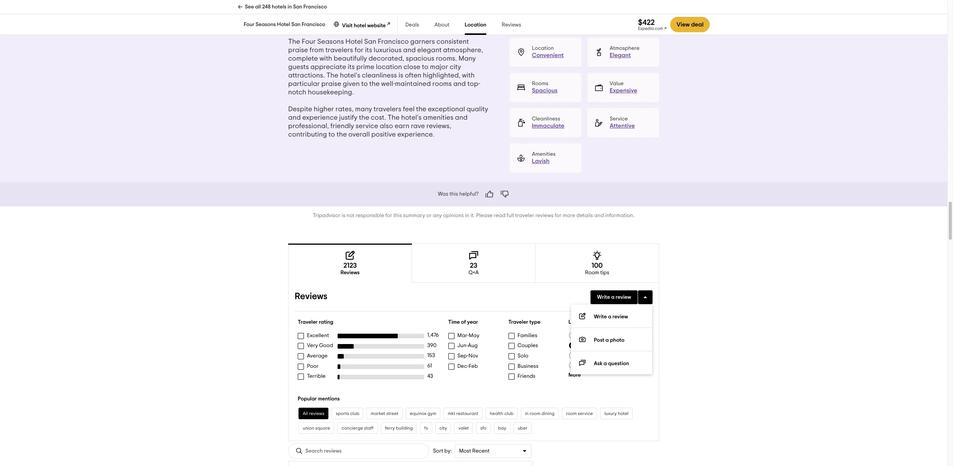 Task type: locate. For each thing, give the bounding box(es) containing it.
all down language
[[578, 333, 584, 338]]

praise
[[288, 47, 308, 54], [322, 81, 342, 88]]

1 horizontal spatial for
[[386, 213, 393, 218]]

francisco left was
[[304, 4, 327, 10]]

1 horizontal spatial )
[[626, 363, 627, 368]]

) right (trad.) on the bottom of the page
[[626, 363, 627, 368]]

time of year
[[449, 320, 479, 325]]

club for health club
[[505, 411, 514, 416]]

health club button
[[486, 408, 518, 419]]

0 vertical spatial service
[[356, 123, 379, 130]]

room right dining
[[567, 411, 577, 416]]

guests
[[288, 64, 309, 71]]

experience.
[[398, 131, 435, 138]]

0 vertical spatial hotel's
[[340, 72, 361, 79]]

friends
[[518, 374, 536, 379]]

0 horizontal spatial seasons
[[256, 22, 276, 27]]

the down cleanliness
[[370, 81, 380, 88]]

1 vertical spatial city
[[440, 426, 447, 430]]

its down beautifully
[[348, 64, 355, 71]]

in up uber button
[[525, 411, 529, 416]]

with up appreciate
[[320, 55, 332, 62]]

1 traveler from the left
[[298, 320, 318, 325]]

1 vertical spatial in
[[465, 213, 470, 218]]

0 horizontal spatial )
[[610, 343, 611, 348]]

0 horizontal spatial summary
[[301, 5, 326, 12]]

2 club from the left
[[505, 411, 514, 416]]

1 horizontal spatial location
[[532, 46, 554, 51]]

tripadvisor
[[313, 213, 341, 218]]

1 vertical spatial four
[[302, 38, 316, 45]]

rave
[[411, 123, 425, 130]]

traveler type
[[509, 320, 541, 325]]

health
[[490, 411, 504, 416]]

service
[[610, 116, 628, 122]]

tips
[[601, 270, 610, 276]]

service left luxury on the right of page
[[578, 411, 593, 416]]

0 horizontal spatial reviews
[[309, 411, 325, 416]]

sep-nov
[[458, 353, 479, 359]]

1 vertical spatial travelers
[[374, 106, 402, 113]]

visit
[[342, 23, 353, 28]]

full
[[507, 213, 514, 218]]

reviews,
[[427, 123, 452, 130]]

staff
[[364, 426, 374, 430]]

0 horizontal spatial service
[[356, 123, 379, 130]]

1 vertical spatial (
[[616, 363, 618, 368]]

all inside button
[[303, 411, 308, 416]]

is left the not at the left top
[[342, 213, 346, 218]]

for right responsible
[[386, 213, 393, 218]]

english
[[436, 5, 456, 12], [578, 343, 596, 348]]

0 horizontal spatial is
[[342, 213, 346, 218]]

the up also at top left
[[388, 114, 400, 121]]

1 horizontal spatial to
[[362, 81, 368, 88]]

uber button
[[514, 422, 532, 434]]

visit hotel website link
[[333, 20, 392, 29]]

hotel
[[277, 22, 290, 27], [346, 38, 363, 45]]

hotel's up given
[[340, 72, 361, 79]]

atmosphere
[[610, 46, 640, 51]]

seasons up from
[[318, 38, 344, 45]]

beautifully
[[334, 55, 367, 62]]

and left top-
[[454, 81, 466, 88]]

details
[[577, 213, 594, 218]]

0 vertical spatial is
[[399, 72, 404, 79]]

1 vertical spatial service
[[578, 411, 593, 416]]

or
[[427, 213, 432, 218]]

0 vertical spatial hotel
[[277, 22, 290, 27]]

0 vertical spatial summary
[[301, 5, 326, 12]]

year
[[468, 320, 479, 325]]

sep-
[[458, 353, 469, 359]]

hotel for luxury
[[618, 411, 629, 416]]

is
[[399, 72, 404, 79], [342, 213, 346, 218]]

0 horizontal spatial this
[[394, 213, 402, 218]]

traveler up families
[[509, 320, 529, 325]]

dec-feb
[[458, 363, 478, 369]]

hotel right luxury on the right of page
[[618, 411, 629, 416]]

in left it. on the left
[[465, 213, 470, 218]]

1 horizontal spatial service
[[578, 411, 593, 416]]

francisco up from
[[302, 22, 326, 27]]

nov
[[469, 353, 479, 359]]

0 vertical spatial write a review link
[[591, 290, 638, 304]]

of
[[461, 320, 466, 325]]

travelers up cost.
[[374, 106, 402, 113]]

1 vertical spatial english
[[578, 343, 596, 348]]

praise up housekeeping.
[[322, 81, 342, 88]]

1 club from the left
[[350, 411, 360, 416]]

1 horizontal spatial (
[[616, 363, 618, 368]]

seasons down 248
[[256, 22, 276, 27]]

reviews inside button
[[309, 411, 325, 416]]

1 room from the left
[[530, 411, 541, 416]]

san right hotels
[[293, 4, 303, 10]]

0 horizontal spatial english
[[436, 5, 456, 12]]

0 horizontal spatial city
[[440, 426, 447, 430]]

room left dining
[[530, 411, 541, 416]]

francisco up luxurious
[[378, 38, 409, 45]]

all down popular
[[303, 411, 308, 416]]

reviews
[[536, 213, 554, 218], [309, 411, 325, 416]]

in
[[288, 4, 292, 10], [465, 213, 470, 218], [525, 411, 529, 416]]

0 horizontal spatial club
[[350, 411, 360, 416]]

this right responsible
[[394, 213, 402, 218]]

location for location
[[465, 22, 487, 28]]

for up beautifully
[[355, 47, 364, 54]]

city
[[450, 64, 462, 71], [440, 426, 447, 430]]

location inside the location convenient
[[532, 46, 554, 51]]

0 vertical spatial this
[[450, 191, 459, 197]]

0 horizontal spatial travelers
[[326, 47, 353, 54]]

feb
[[469, 363, 478, 369]]

0 horizontal spatial to
[[329, 131, 335, 138]]

location for location convenient
[[532, 46, 554, 51]]

write up all languages ( 2,123
[[595, 314, 608, 320]]

hotel up beautifully
[[346, 38, 363, 45]]

with up top-
[[462, 72, 475, 79]]

all for all languages ( 2,123
[[578, 333, 584, 338]]

0 horizontal spatial (
[[613, 333, 615, 338]]

may
[[469, 333, 480, 338]]

1,476
[[428, 333, 439, 338]]

in right hotels
[[288, 4, 292, 10]]

1 vertical spatial this
[[394, 213, 402, 218]]

0 horizontal spatial location
[[465, 22, 487, 28]]

0 horizontal spatial hotel
[[354, 23, 366, 28]]

the down appreciate
[[327, 72, 339, 79]]

city inside button
[[440, 426, 447, 430]]

2 vertical spatial in
[[525, 411, 529, 416]]

service inside button
[[578, 411, 593, 416]]

1 vertical spatial hotel
[[346, 38, 363, 45]]

amenities lavish
[[532, 152, 556, 164]]

top-
[[468, 81, 481, 88]]

professional,
[[288, 123, 329, 130]]

1 horizontal spatial room
[[567, 411, 577, 416]]

2 traveler from the left
[[509, 320, 529, 325]]

hotel's down feel in the left top of the page
[[401, 114, 422, 121]]

100 room tips
[[586, 262, 610, 276]]

in room dining
[[525, 411, 555, 416]]

0 horizontal spatial the
[[288, 38, 300, 45]]

for left more
[[555, 213, 562, 218]]

a
[[612, 295, 615, 300], [609, 314, 612, 320], [606, 338, 610, 343], [604, 361, 608, 366]]

luxury hotel
[[605, 411, 629, 416]]

1 vertical spatial the
[[327, 72, 339, 79]]

1 vertical spatial summary
[[404, 213, 426, 218]]

1 vertical spatial praise
[[322, 81, 342, 88]]

san down visit hotel website
[[364, 38, 377, 45]]

location up convenient
[[532, 46, 554, 51]]

mentions
[[318, 396, 340, 402]]

1 vertical spatial san
[[292, 22, 301, 27]]

2123 reviews
[[341, 262, 360, 276]]

city right fs button
[[440, 426, 447, 430]]

1 horizontal spatial all
[[578, 333, 584, 338]]

cost.
[[371, 114, 386, 121]]

0 vertical spatial san
[[293, 4, 303, 10]]

hotel inside the four seasons hotel san francisco garners consistent praise from travelers for its luxurious and elegant atmosphere, complete with beautifully decorated, spacious rooms. many guests appreciate its prime location close to major city attractions. the hotel's cleanliness is often highlighted, with particular praise given to the well-maintained rooms and top- notch housekeeping. despite higher rates, many travelers feel the exceptional quality and experience justify the cost. the hotel's amenities and professional, friendly service also earn rave reviews, contributing to the overall positive experience.
[[346, 38, 363, 45]]

language
[[569, 320, 594, 325]]

1 vertical spatial hotel
[[618, 411, 629, 416]]

1 vertical spatial all
[[303, 411, 308, 416]]

write a review link up 2,123
[[572, 305, 653, 328]]

given
[[343, 81, 360, 88]]

its up prime
[[365, 47, 372, 54]]

1 vertical spatial write a review
[[595, 314, 629, 320]]

english up about
[[436, 5, 456, 12]]

hotel right the "visit"
[[354, 23, 366, 28]]

city inside the four seasons hotel san francisco garners consistent praise from travelers for its luxurious and elegant atmosphere, complete with beautifully decorated, spacious rooms. many guests appreciate its prime location close to major city attractions. the hotel's cleanliness is often highlighted, with particular praise given to the well-maintained rooms and top- notch housekeeping. despite higher rates, many travelers feel the exceptional quality and experience justify the cost. the hotel's amenities and professional, friendly service also earn rave reviews, contributing to the overall positive experience.
[[450, 64, 462, 71]]

0 vertical spatial praise
[[288, 47, 308, 54]]

0 vertical spatial (
[[613, 333, 615, 338]]

0 horizontal spatial in
[[288, 4, 292, 10]]

the up complete
[[288, 38, 300, 45]]

concierge
[[342, 426, 363, 430]]

0 vertical spatial city
[[450, 64, 462, 71]]

2 vertical spatial francisco
[[378, 38, 409, 45]]

popular
[[298, 396, 317, 402]]

1 horizontal spatial hotel
[[618, 411, 629, 416]]

club right sports
[[350, 411, 360, 416]]

four down see
[[244, 22, 255, 27]]

0 horizontal spatial four
[[244, 22, 255, 27]]

city down rooms.
[[450, 64, 462, 71]]

hotel inside button
[[618, 411, 629, 416]]

2 horizontal spatial in
[[525, 411, 529, 416]]

hotel down see all 248 hotels in san francisco link
[[277, 22, 290, 27]]

to down friendly at the left of page
[[329, 131, 335, 138]]

many
[[355, 106, 372, 113]]

traveler for traveler type
[[509, 320, 529, 325]]

hotel for visit
[[354, 23, 366, 28]]

0 vertical spatial in
[[288, 4, 292, 10]]

very
[[307, 343, 318, 348]]

traveler up excellent at the bottom
[[298, 320, 318, 325]]

1 vertical spatial francisco
[[302, 22, 326, 27]]

0 horizontal spatial room
[[530, 411, 541, 416]]

four up from
[[302, 38, 316, 45]]

building
[[396, 426, 413, 430]]

this right the was
[[450, 191, 459, 197]]

0 vertical spatial write a review
[[598, 295, 632, 300]]

praise up complete
[[288, 47, 308, 54]]

2 horizontal spatial to
[[422, 64, 429, 71]]

(
[[613, 333, 615, 338], [616, 363, 618, 368]]

san down this
[[292, 22, 301, 27]]

club right health at the bottom of page
[[505, 411, 514, 416]]

2 vertical spatial the
[[388, 114, 400, 121]]

complete
[[288, 55, 318, 62]]

sports club
[[336, 411, 360, 416]]

reviews right traveler
[[536, 213, 554, 218]]

write a review link down tips
[[591, 290, 638, 304]]

also
[[380, 123, 393, 130]]

to down spacious at the top of page
[[422, 64, 429, 71]]

25
[[408, 5, 415, 12]]

see all 248 hotels in san francisco link
[[238, 0, 327, 14]]

reviews.
[[457, 5, 479, 12]]

about
[[435, 22, 450, 28]]

its
[[365, 47, 372, 54], [348, 64, 355, 71]]

1 vertical spatial reviews
[[309, 411, 325, 416]]

0 horizontal spatial for
[[355, 47, 364, 54]]

0 vertical spatial location
[[465, 22, 487, 28]]

1 vertical spatial seasons
[[318, 38, 344, 45]]

1 vertical spatial is
[[342, 213, 346, 218]]

0 vertical spatial the
[[288, 38, 300, 45]]

travelers up beautifully
[[326, 47, 353, 54]]

1 horizontal spatial its
[[365, 47, 372, 54]]

english down 'languages'
[[578, 343, 596, 348]]

) right post
[[610, 343, 611, 348]]

in inside button
[[525, 411, 529, 416]]

location
[[376, 64, 402, 71]]

1 horizontal spatial reviews
[[341, 270, 360, 276]]

to right given
[[362, 81, 368, 88]]

0 vertical spatial hotel
[[354, 23, 366, 28]]

ask a question
[[595, 361, 630, 366]]

61
[[428, 363, 432, 369]]

view
[[677, 21, 690, 28]]

ask
[[595, 361, 603, 366]]

location down the reviews.
[[465, 22, 487, 28]]

write a review up 2,123
[[595, 314, 629, 320]]

2 horizontal spatial the
[[388, 114, 400, 121]]

summary left was
[[301, 5, 326, 12]]

is left often
[[399, 72, 404, 79]]

1 horizontal spatial traveler
[[509, 320, 529, 325]]

write a review down tips
[[598, 295, 632, 300]]

summary left or at the left of the page
[[404, 213, 426, 218]]

room service button
[[562, 408, 598, 419]]

post
[[595, 338, 605, 343]]

service up overall
[[356, 123, 379, 130]]

1 horizontal spatial with
[[462, 72, 475, 79]]

housekeeping.
[[308, 89, 354, 96]]

1 horizontal spatial this
[[450, 191, 459, 197]]

0 horizontal spatial praise
[[288, 47, 308, 54]]

ferry building button
[[381, 422, 417, 434]]

write down tips
[[598, 295, 611, 300]]

valet button
[[455, 422, 473, 434]]

was this helpful?
[[438, 191, 479, 197]]

jun-
[[458, 343, 468, 348]]

most
[[459, 448, 471, 454]]

0 horizontal spatial reviews
[[295, 292, 328, 301]]

for
[[355, 47, 364, 54], [386, 213, 393, 218], [555, 213, 562, 218]]

1 vertical spatial its
[[348, 64, 355, 71]]

0 horizontal spatial with
[[320, 55, 332, 62]]

room
[[530, 411, 541, 416], [567, 411, 577, 416]]

dec-
[[458, 363, 469, 369]]

travelers
[[326, 47, 353, 54], [374, 106, 402, 113]]

reviews up the union square button
[[309, 411, 325, 416]]

1 horizontal spatial is
[[399, 72, 404, 79]]

value expensive
[[610, 81, 638, 94]]

sort by:
[[433, 448, 452, 454]]

2 room from the left
[[567, 411, 577, 416]]



Task type: describe. For each thing, give the bounding box(es) containing it.
all for all reviews
[[303, 411, 308, 416]]

0 vertical spatial to
[[422, 64, 429, 71]]

all languages ( 2,123
[[578, 333, 626, 338]]

san inside the four seasons hotel san francisco garners consistent praise from travelers for its luxurious and elegant atmosphere, complete with beautifully decorated, spacious rooms. many guests appreciate its prime location close to major city attractions. the hotel's cleanliness is often highlighted, with particular praise given to the well-maintained rooms and top- notch housekeeping. despite higher rates, many travelers feel the exceptional quality and experience justify the cost. the hotel's amenities and professional, friendly service also earn rave reviews, contributing to the overall positive experience.
[[364, 38, 377, 45]]

mkt
[[448, 411, 456, 416]]

quality
[[467, 106, 489, 113]]

francisco inside the four seasons hotel san francisco garners consistent praise from travelers for its luxurious and elegant atmosphere, complete with beautifully decorated, spacious rooms. many guests appreciate its prime location close to major city attractions. the hotel's cleanliness is often highlighted, with particular praise given to the well-maintained rooms and top- notch housekeeping. despite higher rates, many travelers feel the exceptional quality and experience justify the cost. the hotel's amenities and professional, friendly service also earn rave reviews, contributing to the overall positive experience.
[[378, 38, 409, 45]]

notch
[[288, 89, 307, 96]]

read
[[494, 213, 506, 218]]

dining
[[542, 411, 555, 416]]

is inside the four seasons hotel san francisco garners consistent praise from travelers for its luxurious and elegant atmosphere, complete with beautifully decorated, spacious rooms. many guests appreciate its prime location close to major city attractions. the hotel's cleanliness is often highlighted, with particular praise given to the well-maintained rooms and top- notch housekeeping. despite higher rates, many travelers feel the exceptional quality and experience justify the cost. the hotel's amenities and professional, friendly service also earn rave reviews, contributing to the overall positive experience.
[[399, 72, 404, 79]]

fs button
[[421, 422, 433, 434]]

and down exceptional
[[455, 114, 468, 121]]

exceptional
[[428, 106, 465, 113]]

fs
[[425, 426, 428, 430]]

value
[[610, 81, 624, 86]]

amenities
[[532, 152, 556, 157]]

decorated,
[[369, 55, 405, 62]]

( for 165
[[616, 363, 618, 368]]

1 vertical spatial review
[[613, 314, 629, 320]]

1 vertical spatial to
[[362, 81, 368, 88]]

uber
[[518, 426, 528, 430]]

positive
[[372, 131, 396, 138]]

service inside the four seasons hotel san francisco garners consistent praise from travelers for its luxurious and elegant atmosphere, complete with beautifully decorated, spacious rooms. many guests appreciate its prime location close to major city attractions. the hotel's cleanliness is often highlighted, with particular praise given to the well-maintained rooms and top- notch housekeeping. despite higher rates, many travelers feel the exceptional quality and experience justify the cost. the hotel's amenities and professional, friendly service also earn rave reviews, contributing to the overall positive experience.
[[356, 123, 379, 130]]

street
[[387, 411, 399, 416]]

was
[[438, 191, 449, 197]]

union
[[303, 426, 315, 430]]

expensive
[[610, 88, 638, 94]]

recent
[[416, 5, 435, 12]]

1 vertical spatial hotel's
[[401, 114, 422, 121]]

and up spacious at the top of page
[[404, 47, 416, 54]]

1 horizontal spatial in
[[465, 213, 470, 218]]

mar-may
[[458, 333, 480, 338]]

time
[[449, 320, 460, 325]]

highlighted,
[[423, 72, 461, 79]]

luxury
[[605, 411, 617, 416]]

all
[[255, 4, 261, 10]]

by
[[364, 5, 371, 12]]

1 horizontal spatial the
[[327, 72, 339, 79]]

restaurant
[[457, 411, 479, 416]]

1 horizontal spatial praise
[[322, 81, 342, 88]]

information.
[[606, 213, 635, 218]]

mkt restaurant
[[448, 411, 479, 416]]

q+a
[[469, 270, 479, 276]]

search image
[[296, 447, 303, 455]]

2 vertical spatial to
[[329, 131, 335, 138]]

43
[[428, 373, 433, 379]]

tripadvisor is not responsible for this summary or any opinions in it. please read full traveler reviews for more details and information.
[[313, 213, 635, 218]]

1 horizontal spatial english
[[578, 343, 596, 348]]

attentive
[[610, 123, 636, 129]]

1 horizontal spatial summary
[[404, 213, 426, 218]]

0 vertical spatial seasons
[[256, 22, 276, 27]]

0 vertical spatial four
[[244, 22, 255, 27]]

higher
[[314, 106, 334, 113]]

and down despite
[[288, 114, 301, 121]]

club for sports club
[[350, 411, 360, 416]]

room service
[[567, 411, 593, 416]]

four inside the four seasons hotel san francisco garners consistent praise from travelers for its luxurious and elegant atmosphere, complete with beautifully decorated, spacious rooms. many guests appreciate its prime location close to major city attractions. the hotel's cleanliness is often highlighted, with particular praise given to the well-maintained rooms and top- notch housekeeping. despite higher rates, many travelers feel the exceptional quality and experience justify the cost. the hotel's amenities and professional, friendly service also earn rave reviews, contributing to the overall positive experience.
[[302, 38, 316, 45]]

bay button
[[494, 422, 511, 434]]

was
[[328, 5, 339, 12]]

deal
[[692, 21, 704, 28]]

location convenient
[[532, 46, 564, 58]]

convenient
[[532, 52, 564, 58]]

equinox gym button
[[406, 408, 441, 419]]

cleanliness
[[362, 72, 397, 79]]

based
[[381, 5, 399, 12]]

equinox gym
[[410, 411, 437, 416]]

on
[[400, 5, 407, 12]]

ferry
[[385, 426, 395, 430]]

popular mentions
[[298, 396, 340, 402]]

and right details
[[595, 213, 604, 218]]

1 vertical spatial write a review link
[[572, 305, 653, 328]]

recent
[[473, 448, 490, 454]]

0 vertical spatial review
[[616, 295, 632, 300]]

lavish
[[532, 158, 550, 164]]

for inside the four seasons hotel san francisco garners consistent praise from travelers for its luxurious and elegant atmosphere, complete with beautifully decorated, spacious rooms. many guests appreciate its prime location close to major city attractions. the hotel's cleanliness is often highlighted, with particular praise given to the well-maintained rooms and top- notch housekeeping. despite higher rates, many travelers feel the exceptional quality and experience justify the cost. the hotel's amenities and professional, friendly service also earn rave reviews, contributing to the overall positive experience.
[[355, 47, 364, 54]]

average
[[307, 353, 328, 359]]

traveler rating
[[298, 320, 334, 325]]

concierge staff
[[342, 426, 374, 430]]

please
[[477, 213, 493, 218]]

photo
[[611, 338, 625, 343]]

chinese
[[578, 363, 598, 368]]

1 vertical spatial write
[[595, 314, 608, 320]]

Search search field
[[306, 448, 362, 454]]

elegant
[[610, 52, 631, 58]]

friendly
[[331, 123, 354, 130]]

rating
[[319, 320, 334, 325]]

created
[[340, 5, 362, 12]]

0 vertical spatial its
[[365, 47, 372, 54]]

$422
[[639, 19, 655, 26]]

attractions.
[[288, 72, 325, 79]]

all reviews button
[[299, 408, 329, 419]]

0 vertical spatial francisco
[[304, 4, 327, 10]]

garners
[[411, 38, 435, 45]]

rooms.
[[436, 55, 457, 62]]

sports
[[336, 411, 349, 416]]

the down many at the left top of page
[[359, 114, 370, 121]]

1 horizontal spatial travelers
[[374, 106, 402, 113]]

seasons inside the four seasons hotel san francisco garners consistent praise from travelers for its luxurious and elegant atmosphere, complete with beautifully decorated, spacious rooms. many guests appreciate its prime location close to major city attractions. the hotel's cleanliness is often highlighted, with particular praise given to the well-maintained rooms and top- notch housekeeping. despite higher rates, many travelers feel the exceptional quality and experience justify the cost. the hotel's amenities and professional, friendly service also earn rave reviews, contributing to the overall positive experience.
[[318, 38, 344, 45]]

earn
[[395, 123, 410, 130]]

the right feel in the left top of the page
[[416, 106, 427, 113]]

service attentive
[[610, 116, 636, 129]]

the down friendly at the left of page
[[337, 131, 347, 138]]

0 vertical spatial with
[[320, 55, 332, 62]]

0 vertical spatial travelers
[[326, 47, 353, 54]]

overall
[[349, 131, 370, 138]]

1 vertical spatial reviews
[[341, 270, 360, 276]]

hotels
[[272, 4, 287, 10]]

1 horizontal spatial reviews
[[536, 213, 554, 218]]

consistent
[[437, 38, 469, 45]]

0 vertical spatial write
[[598, 295, 611, 300]]

0 horizontal spatial hotel
[[277, 22, 290, 27]]

165
[[618, 363, 626, 368]]

cleanliness immaculate
[[532, 116, 565, 129]]

union square
[[303, 426, 330, 430]]

rooms
[[532, 81, 549, 86]]

traveler for traveler rating
[[298, 320, 318, 325]]

type
[[530, 320, 541, 325]]

particular
[[288, 81, 320, 88]]

0 vertical spatial reviews
[[502, 22, 522, 28]]

jun-aug
[[458, 343, 478, 348]]

2 horizontal spatial for
[[555, 213, 562, 218]]

equinox
[[410, 411, 427, 416]]

( for 2,123
[[613, 333, 615, 338]]

feel
[[403, 106, 415, 113]]

sfo
[[481, 426, 487, 430]]

rooms
[[433, 81, 452, 88]]

100
[[592, 262, 603, 269]]



Task type: vqa. For each thing, say whether or not it's contained in the screenshot.
ferry building Button
yes



